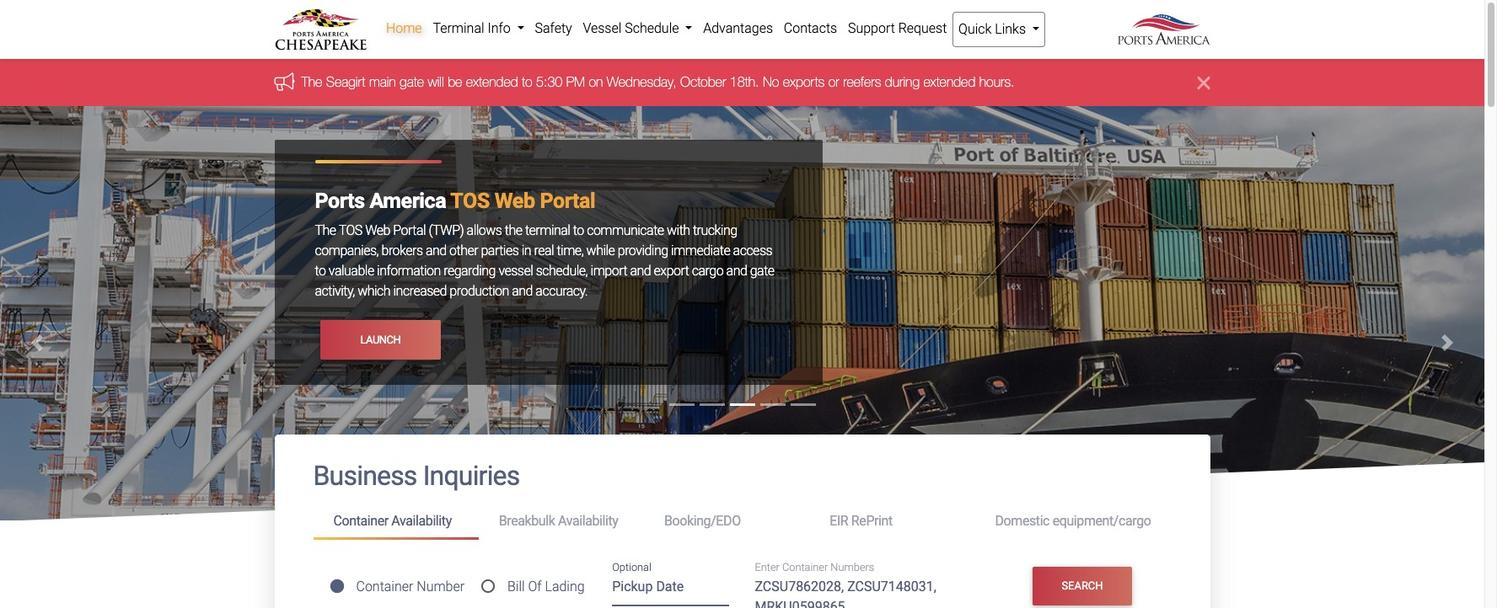 Task type: vqa. For each thing, say whether or not it's contained in the screenshot.
00:52:56 on the top of the page
no



Task type: describe. For each thing, give the bounding box(es) containing it.
while
[[587, 243, 615, 259]]

enter
[[755, 562, 780, 574]]

launch link
[[320, 321, 441, 360]]

other
[[449, 243, 478, 259]]

increased
[[393, 284, 447, 300]]

valuable
[[329, 263, 374, 279]]

close image
[[1198, 73, 1211, 93]]

or
[[829, 75, 840, 90]]

0 vertical spatial web
[[495, 189, 535, 214]]

production
[[450, 284, 509, 300]]

web inside the tos web portal (twp) allows the terminal to communicate with trucking companies,                         brokers and other parties in real time, while providing immediate access to valuable                         information regarding vessel schedule, import and export cargo and gate activity, which increased production and accuracy.
[[365, 223, 390, 239]]

domestic
[[995, 514, 1050, 530]]

lading
[[545, 579, 585, 595]]

the
[[505, 223, 522, 239]]

vessel schedule link
[[578, 12, 698, 46]]

terminal info link
[[428, 12, 530, 46]]

inquiries
[[423, 461, 520, 493]]

container for container number
[[356, 579, 414, 595]]

schedule
[[625, 20, 679, 36]]

container number
[[356, 579, 465, 595]]

support request
[[848, 20, 947, 36]]

of
[[528, 579, 542, 595]]

request
[[899, 20, 947, 36]]

in
[[522, 243, 531, 259]]

container for container availability
[[334, 514, 389, 530]]

advantages link
[[698, 12, 779, 46]]

breakbulk availability link
[[479, 507, 644, 538]]

real
[[534, 243, 554, 259]]

trucking
[[693, 223, 738, 239]]

the seagirt main gate will be extended to 5:30 pm on wednesday, october 18th.  no exports or reefers during extended hours.
[[301, 75, 1015, 90]]

brokers
[[382, 243, 423, 259]]

and down vessel
[[512, 284, 533, 300]]

seagirt
[[326, 75, 366, 90]]

Optional text field
[[612, 574, 730, 607]]

quick links link
[[953, 12, 1046, 47]]

reefers
[[843, 75, 882, 90]]

portal inside the tos web portal (twp) allows the terminal to communicate with trucking companies,                         brokers and other parties in real time, while providing immediate access to valuable                         information regarding vessel schedule, import and export cargo and gate activity, which increased production and accuracy.
[[393, 223, 426, 239]]

providing
[[618, 243, 668, 259]]

which
[[358, 284, 391, 300]]

home
[[386, 20, 422, 36]]

october
[[681, 75, 726, 90]]

bill of lading
[[508, 579, 585, 595]]

wednesday,
[[607, 75, 677, 90]]

domestic equipment/cargo
[[995, 514, 1151, 530]]

support request link
[[843, 12, 953, 46]]

links
[[995, 21, 1026, 37]]

no
[[763, 75, 780, 90]]

tos inside the tos web portal (twp) allows the terminal to communicate with trucking companies,                         brokers and other parties in real time, while providing immediate access to valuable                         information regarding vessel schedule, import and export cargo and gate activity, which increased production and accuracy.
[[339, 223, 362, 239]]

1 vertical spatial to
[[573, 223, 584, 239]]

business
[[313, 461, 417, 493]]

during
[[885, 75, 920, 90]]

exports
[[783, 75, 825, 90]]

immediate
[[671, 243, 730, 259]]

contacts link
[[779, 12, 843, 46]]

activity,
[[315, 284, 355, 300]]

with
[[667, 223, 690, 239]]

communicate
[[587, 223, 664, 239]]

will
[[428, 75, 444, 90]]

the for the tos web portal (twp) allows the terminal to communicate with trucking companies,                         brokers and other parties in real time, while providing immediate access to valuable                         information regarding vessel schedule, import and export cargo and gate activity, which increased production and accuracy.
[[315, 223, 336, 239]]

vessel schedule
[[583, 20, 683, 36]]

equipment/cargo
[[1053, 514, 1151, 530]]

terminal
[[525, 223, 570, 239]]

be
[[448, 75, 462, 90]]

vessel
[[499, 263, 533, 279]]

home link
[[381, 12, 428, 46]]

to inside the seagirt main gate will be extended to 5:30 pm on wednesday, october 18th.  no exports or reefers during extended hours. alert
[[522, 75, 533, 90]]

hours.
[[980, 75, 1015, 90]]

breakbulk
[[499, 514, 555, 530]]

(twp)
[[429, 223, 464, 239]]

1 horizontal spatial tos
[[451, 189, 490, 214]]

and down providing
[[630, 263, 651, 279]]

pm
[[566, 75, 585, 90]]

on
[[589, 75, 603, 90]]

5:30
[[536, 75, 563, 90]]



Task type: locate. For each thing, give the bounding box(es) containing it.
container availability
[[334, 514, 452, 530]]

container
[[334, 514, 389, 530], [782, 562, 828, 574], [356, 579, 414, 595]]

0 horizontal spatial tos
[[339, 223, 362, 239]]

the up 'companies,'
[[315, 223, 336, 239]]

eir reprint link
[[810, 507, 975, 538]]

reprint
[[852, 514, 893, 530]]

bill
[[508, 579, 525, 595]]

1 vertical spatial tos
[[339, 223, 362, 239]]

1 extended from the left
[[466, 75, 518, 90]]

safety link
[[530, 12, 578, 46]]

main
[[369, 75, 396, 90]]

to up time,
[[573, 223, 584, 239]]

optional
[[612, 562, 652, 574]]

ports
[[315, 189, 365, 214]]

gate inside alert
[[400, 75, 424, 90]]

container right "enter"
[[782, 562, 828, 574]]

access
[[733, 243, 773, 259]]

to
[[522, 75, 533, 90], [573, 223, 584, 239], [315, 263, 326, 279]]

1 horizontal spatial to
[[522, 75, 533, 90]]

breakbulk availability
[[499, 514, 619, 530]]

0 horizontal spatial portal
[[393, 223, 426, 239]]

support
[[848, 20, 895, 36]]

1 vertical spatial web
[[365, 223, 390, 239]]

1 horizontal spatial portal
[[540, 189, 596, 214]]

tos web portal image
[[0, 107, 1485, 609]]

0 vertical spatial container
[[334, 514, 389, 530]]

info
[[488, 20, 511, 36]]

0 vertical spatial the
[[301, 75, 322, 90]]

booking/edo link
[[644, 507, 810, 538]]

tos up allows
[[451, 189, 490, 214]]

booking/edo
[[664, 514, 741, 530]]

regarding
[[444, 263, 496, 279]]

schedule,
[[536, 263, 588, 279]]

1 horizontal spatial gate
[[750, 263, 775, 279]]

export
[[654, 263, 689, 279]]

extended
[[466, 75, 518, 90], [924, 75, 976, 90]]

2 extended from the left
[[924, 75, 976, 90]]

portal up brokers
[[393, 223, 426, 239]]

eir reprint
[[830, 514, 893, 530]]

gate inside the tos web portal (twp) allows the terminal to communicate with trucking companies,                         brokers and other parties in real time, while providing immediate access to valuable                         information regarding vessel schedule, import and export cargo and gate activity, which increased production and accuracy.
[[750, 263, 775, 279]]

ports america tos web portal
[[315, 189, 596, 214]]

bullhorn image
[[274, 72, 301, 91]]

launch
[[360, 334, 401, 346]]

gate down the access
[[750, 263, 775, 279]]

0 vertical spatial portal
[[540, 189, 596, 214]]

1 horizontal spatial extended
[[924, 75, 976, 90]]

1 vertical spatial container
[[782, 562, 828, 574]]

Enter Container Numbers text field
[[755, 578, 1015, 609]]

domestic equipment/cargo link
[[975, 507, 1172, 538]]

accuracy.
[[536, 284, 588, 300]]

1 horizontal spatial availability
[[558, 514, 619, 530]]

container down business
[[334, 514, 389, 530]]

information
[[377, 263, 441, 279]]

to left 5:30
[[522, 75, 533, 90]]

18th.
[[730, 75, 759, 90]]

the inside alert
[[301, 75, 322, 90]]

numbers
[[831, 562, 875, 574]]

terminal
[[433, 20, 484, 36]]

companies,
[[315, 243, 379, 259]]

2 vertical spatial to
[[315, 263, 326, 279]]

and down the access
[[727, 263, 747, 279]]

0 vertical spatial to
[[522, 75, 533, 90]]

quick
[[959, 21, 992, 37]]

availability right the breakbulk
[[558, 514, 619, 530]]

extended right during on the top right of page
[[924, 75, 976, 90]]

2 vertical spatial container
[[356, 579, 414, 595]]

to up activity,
[[315, 263, 326, 279]]

availability down the business inquiries
[[392, 514, 452, 530]]

import
[[591, 263, 627, 279]]

eir
[[830, 514, 849, 530]]

terminal info
[[433, 20, 514, 36]]

gate
[[400, 75, 424, 90], [750, 263, 775, 279]]

advantages
[[703, 20, 773, 36]]

the for the seagirt main gate will be extended to 5:30 pm on wednesday, october 18th.  no exports or reefers during extended hours.
[[301, 75, 322, 90]]

america
[[370, 189, 446, 214]]

availability for container availability
[[392, 514, 452, 530]]

1 vertical spatial gate
[[750, 263, 775, 279]]

tos up 'companies,'
[[339, 223, 362, 239]]

web
[[495, 189, 535, 214], [365, 223, 390, 239]]

gate left the will
[[400, 75, 424, 90]]

and down (twp)
[[426, 243, 447, 259]]

0 vertical spatial gate
[[400, 75, 424, 90]]

container inside container availability link
[[334, 514, 389, 530]]

web up the the
[[495, 189, 535, 214]]

portal
[[540, 189, 596, 214], [393, 223, 426, 239]]

safety
[[535, 20, 572, 36]]

business inquiries
[[313, 461, 520, 493]]

the seagirt main gate will be extended to 5:30 pm on wednesday, october 18th.  no exports or reefers during extended hours. alert
[[0, 59, 1485, 107]]

the left seagirt on the left top of page
[[301, 75, 322, 90]]

1 availability from the left
[[392, 514, 452, 530]]

search
[[1062, 580, 1103, 593]]

tos
[[451, 189, 490, 214], [339, 223, 362, 239]]

1 vertical spatial the
[[315, 223, 336, 239]]

the
[[301, 75, 322, 90], [315, 223, 336, 239]]

0 horizontal spatial web
[[365, 223, 390, 239]]

1 vertical spatial portal
[[393, 223, 426, 239]]

the seagirt main gate will be extended to 5:30 pm on wednesday, october 18th.  no exports or reefers during extended hours. link
[[301, 75, 1015, 90]]

search button
[[1033, 567, 1132, 606]]

allows
[[467, 223, 502, 239]]

extended right be
[[466, 75, 518, 90]]

availability
[[392, 514, 452, 530], [558, 514, 619, 530]]

2 availability from the left
[[558, 514, 619, 530]]

the inside the tos web portal (twp) allows the terminal to communicate with trucking companies,                         brokers and other parties in real time, while providing immediate access to valuable                         information regarding vessel schedule, import and export cargo and gate activity, which increased production and accuracy.
[[315, 223, 336, 239]]

vessel
[[583, 20, 622, 36]]

number
[[417, 579, 465, 595]]

availability for breakbulk availability
[[558, 514, 619, 530]]

parties
[[481, 243, 519, 259]]

container availability link
[[313, 507, 479, 540]]

0 vertical spatial tos
[[451, 189, 490, 214]]

web up brokers
[[365, 223, 390, 239]]

contacts
[[784, 20, 837, 36]]

0 horizontal spatial to
[[315, 263, 326, 279]]

1 horizontal spatial web
[[495, 189, 535, 214]]

time,
[[557, 243, 584, 259]]

0 horizontal spatial gate
[[400, 75, 424, 90]]

quick links
[[959, 21, 1030, 37]]

2 horizontal spatial to
[[573, 223, 584, 239]]

enter container numbers
[[755, 562, 875, 574]]

0 horizontal spatial availability
[[392, 514, 452, 530]]

portal up "terminal"
[[540, 189, 596, 214]]

container left the number
[[356, 579, 414, 595]]

0 horizontal spatial extended
[[466, 75, 518, 90]]

cargo
[[692, 263, 724, 279]]

the tos web portal (twp) allows the terminal to communicate with trucking companies,                         brokers and other parties in real time, while providing immediate access to valuable                         information regarding vessel schedule, import and export cargo and gate activity, which increased production and accuracy.
[[315, 223, 775, 300]]



